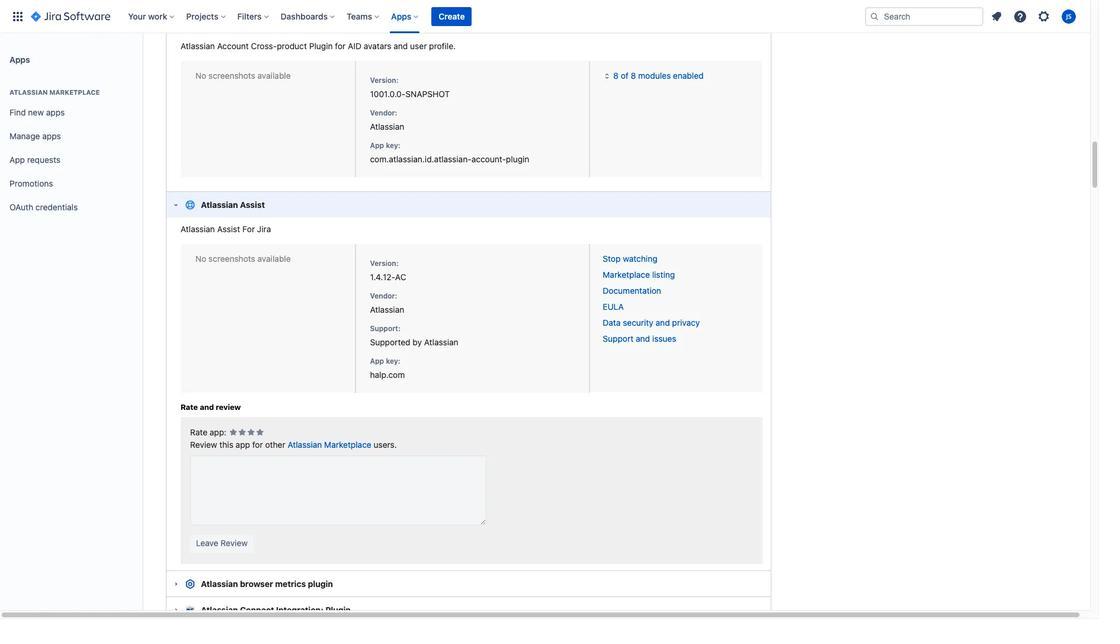 Task type: describe. For each thing, give the bounding box(es) containing it.
app:
[[210, 427, 227, 437]]

atlassian browser metrics plugin
[[201, 579, 333, 589]]

integration:
[[276, 605, 323, 615]]

app
[[236, 440, 250, 450]]

dashboards button
[[277, 7, 340, 26]]

1.4.12-
[[370, 272, 395, 282]]

version: 1001.0.0-snapshot
[[370, 76, 450, 99]]

promotions link
[[5, 172, 137, 196]]

leave
[[196, 538, 218, 548]]

user
[[410, 41, 427, 51]]

security
[[623, 318, 654, 328]]

work
[[148, 11, 167, 21]]

vendor: atlassian for 1.4.12-
[[370, 292, 404, 315]]

app key: halp.com
[[370, 357, 405, 380]]

stop
[[603, 254, 621, 264]]

2 out of 4 stars image
[[238, 427, 247, 439]]

version: for 1001.0.0-
[[370, 76, 399, 85]]

privacy
[[672, 318, 700, 328]]

atlassian marketplace
[[9, 88, 100, 96]]

documentation link
[[603, 286, 661, 296]]

projects button
[[183, 7, 230, 26]]

your
[[128, 11, 146, 21]]

apps inside apps popup button
[[391, 11, 412, 21]]

eula
[[603, 302, 624, 312]]

support:
[[370, 324, 401, 333]]

no screenshots available for account
[[195, 70, 291, 80]]

plugin inside "app key: com.atlassian.id.atlassian-account-plugin"
[[506, 154, 530, 164]]

rate and review
[[181, 403, 241, 412]]

app key: com.atlassian.id.atlassian-account-plugin
[[370, 141, 530, 164]]

new
[[28, 107, 44, 117]]

vendor: atlassian for 1001.0.0-
[[370, 108, 404, 131]]

manage apps
[[9, 131, 61, 141]]

listing
[[652, 270, 675, 280]]

no for account
[[195, 70, 206, 80]]

available for product
[[258, 70, 291, 80]]

review this app for other atlassian marketplace users.
[[190, 440, 397, 450]]

search image
[[870, 12, 880, 21]]

assist for atlassian assist
[[240, 200, 265, 210]]

and up "issues"
[[656, 318, 670, 328]]

primary element
[[7, 0, 865, 33]]

product
[[277, 41, 307, 51]]

atlassian account cross-product plugin for aid avatars and user profile.
[[181, 41, 456, 51]]

your profile and settings image
[[1062, 9, 1076, 23]]

other
[[265, 440, 285, 450]]

8 of 8 modules enabled
[[613, 70, 704, 80]]

support: supported by atlassian
[[370, 324, 459, 347]]

snapshot
[[406, 89, 450, 99]]

browser
[[240, 579, 273, 589]]

rate for rate and review
[[181, 403, 198, 412]]

stop watching marketplace listing documentation eula data security and privacy support and issues
[[603, 254, 700, 344]]

stop watching link
[[603, 254, 658, 264]]

dashboards
[[281, 11, 328, 21]]

version: for 1.4.12-
[[370, 259, 399, 268]]

rate app:
[[190, 427, 227, 437]]

enabled
[[673, 70, 704, 80]]

data
[[603, 318, 621, 328]]

app for app requests
[[9, 154, 25, 165]]

oauth credentials
[[9, 202, 78, 212]]

appswitcher icon image
[[11, 9, 25, 23]]

Search field
[[865, 7, 984, 26]]

issues
[[652, 334, 676, 344]]

app for app key: com.atlassian.id.atlassian-account-plugin
[[370, 141, 384, 150]]

teams
[[347, 11, 372, 21]]

2 vertical spatial plugin
[[325, 605, 351, 615]]

review
[[216, 403, 241, 412]]

marketplace inside group
[[49, 88, 100, 96]]

manage
[[9, 131, 40, 141]]

create button
[[432, 7, 472, 26]]

credentials
[[36, 202, 78, 212]]

no for assist
[[195, 254, 206, 264]]

projects
[[186, 11, 218, 21]]

atlassian assist for jira
[[181, 224, 271, 234]]

oauth credentials link
[[5, 196, 137, 219]]

create
[[439, 11, 465, 21]]

and down security
[[636, 334, 650, 344]]

atlassian connect integration: plugin
[[201, 605, 351, 615]]

teams button
[[343, 7, 384, 26]]

2 8 from the left
[[631, 70, 636, 80]]

atlassian assist
[[201, 200, 265, 210]]

help image
[[1013, 9, 1028, 23]]

manage apps link
[[5, 124, 137, 148]]

cross-
[[251, 41, 277, 51]]

your work
[[128, 11, 167, 21]]

for
[[242, 224, 255, 234]]

settings image
[[1037, 9, 1051, 23]]

oauth
[[9, 202, 33, 212]]

by
[[413, 337, 422, 347]]

notifications image
[[990, 9, 1004, 23]]

atlassian link for supported
[[370, 305, 404, 315]]

atlassian inside atlassian marketplace group
[[9, 88, 48, 96]]

this
[[219, 440, 233, 450]]

eula link
[[603, 302, 624, 312]]

aid
[[348, 41, 362, 51]]

leave review
[[196, 538, 248, 548]]

filters button
[[234, 7, 274, 26]]

leave review link
[[190, 535, 254, 553]]

app requests
[[9, 154, 60, 165]]

1 8 from the left
[[613, 70, 619, 80]]

marketplace listing link
[[603, 270, 675, 280]]



Task type: vqa. For each thing, say whether or not it's contained in the screenshot.
Documentation link
yes



Task type: locate. For each thing, give the bounding box(es) containing it.
rate
[[181, 403, 198, 412], [190, 427, 207, 437]]

1 vendor: from the top
[[370, 108, 397, 117]]

atlassian marketplace link
[[288, 440, 371, 450]]

marketplace up find new apps link
[[49, 88, 100, 96]]

0 vertical spatial marketplace
[[49, 88, 100, 96]]

1 vertical spatial no screenshots available
[[195, 254, 291, 264]]

app down manage
[[9, 154, 25, 165]]

0 vertical spatial for
[[335, 41, 346, 51]]

find
[[9, 107, 26, 117]]

0 vertical spatial assist
[[240, 200, 265, 210]]

profile.
[[429, 41, 456, 51]]

review down the rate app:
[[190, 440, 217, 450]]

1 vertical spatial assist
[[217, 224, 240, 234]]

vendor: down 1.4.12-
[[370, 292, 397, 301]]

vendor: atlassian up "support:"
[[370, 292, 404, 315]]

0 vertical spatial rate
[[181, 403, 198, 412]]

1 vertical spatial available
[[258, 254, 291, 264]]

1 vertical spatial for
[[252, 440, 263, 450]]

0 vertical spatial screenshots
[[209, 70, 255, 80]]

no
[[195, 70, 206, 80], [195, 254, 206, 264]]

2 key: from the top
[[386, 357, 401, 366]]

0 vertical spatial vendor: atlassian
[[370, 108, 404, 131]]

apps
[[391, 11, 412, 21], [9, 54, 30, 64]]

1 horizontal spatial apps
[[391, 11, 412, 21]]

your work button
[[125, 7, 179, 26]]

2 atlassian link from the top
[[370, 305, 404, 315]]

3 out of 4 stars image
[[247, 427, 255, 439]]

2 screenshots from the top
[[209, 254, 255, 264]]

0 vertical spatial no
[[195, 70, 206, 80]]

1 vertical spatial plugin
[[309, 41, 333, 51]]

atlassian account plugin
[[201, 16, 301, 26]]

marketplace inside stop watching marketplace listing documentation eula data security and privacy support and issues
[[603, 270, 650, 280]]

com.atlassian.id.atlassian-
[[370, 154, 472, 164]]

1 atlassian link from the top
[[370, 121, 404, 131]]

review
[[190, 440, 217, 450], [221, 538, 248, 548]]

app inside "app key: com.atlassian.id.atlassian-account-plugin"
[[370, 141, 384, 150]]

0 vertical spatial review
[[190, 440, 217, 450]]

1 vertical spatial apps
[[42, 131, 61, 141]]

screenshots down cross-
[[209, 70, 255, 80]]

0 horizontal spatial for
[[252, 440, 263, 450]]

1 horizontal spatial marketplace
[[324, 440, 371, 450]]

available down cross-
[[258, 70, 291, 80]]

vendor: atlassian
[[370, 108, 404, 131], [370, 292, 404, 315]]

plugin up product at the left top
[[276, 16, 301, 26]]

1 version: from the top
[[370, 76, 399, 85]]

2 vendor: from the top
[[370, 292, 397, 301]]

version: up 1001.0.0-
[[370, 76, 399, 85]]

users.
[[374, 440, 397, 450]]

and
[[394, 41, 408, 51], [656, 318, 670, 328], [636, 334, 650, 344], [200, 403, 214, 412]]

1 no screenshots available from the top
[[195, 70, 291, 80]]

screenshots for account
[[209, 70, 255, 80]]

data security and privacy link
[[603, 318, 700, 328]]

0 vertical spatial atlassian link
[[370, 121, 404, 131]]

0 horizontal spatial plugin
[[308, 579, 333, 589]]

for left aid
[[335, 41, 346, 51]]

2 no from the top
[[195, 254, 206, 264]]

8 right of
[[631, 70, 636, 80]]

key: inside "app key: halp.com"
[[386, 357, 401, 366]]

app for app key: halp.com
[[370, 357, 384, 366]]

None text field
[[190, 456, 486, 526]]

no screenshots available
[[195, 70, 291, 80], [195, 254, 291, 264]]

for
[[335, 41, 346, 51], [252, 440, 263, 450]]

1 horizontal spatial 8
[[631, 70, 636, 80]]

0 vertical spatial key:
[[386, 141, 401, 150]]

jira software image
[[31, 9, 110, 23], [31, 9, 110, 23]]

8 left of
[[613, 70, 619, 80]]

key: for halp.com
[[386, 357, 401, 366]]

assist left for
[[217, 224, 240, 234]]

atlassian link
[[370, 121, 404, 131], [370, 305, 404, 315]]

apps up user
[[391, 11, 412, 21]]

atlassian link up "support:"
[[370, 305, 404, 315]]

screenshots for assist
[[209, 254, 255, 264]]

app
[[370, 141, 384, 150], [9, 154, 25, 165], [370, 357, 384, 366]]

requests
[[27, 154, 60, 165]]

avatars
[[364, 41, 391, 51]]

1 vertical spatial rate
[[190, 427, 207, 437]]

for down 4 out of 4 stars "image"
[[252, 440, 263, 450]]

marketplace
[[49, 88, 100, 96], [603, 270, 650, 280], [324, 440, 371, 450]]

vendor: down 1001.0.0-
[[370, 108, 397, 117]]

app requests link
[[5, 148, 137, 172]]

account for plugin
[[240, 16, 274, 26]]

0 horizontal spatial apps
[[9, 54, 30, 64]]

account
[[240, 16, 274, 26], [217, 41, 249, 51]]

1001.0.0-
[[370, 89, 406, 99]]

metrics
[[275, 579, 306, 589]]

plugin right product at the left top
[[309, 41, 333, 51]]

apps
[[46, 107, 65, 117], [42, 131, 61, 141]]

watching
[[623, 254, 658, 264]]

vendor:
[[370, 108, 397, 117], [370, 292, 397, 301]]

promotions
[[9, 178, 53, 188]]

app inside atlassian marketplace group
[[9, 154, 25, 165]]

account for cross-
[[217, 41, 249, 51]]

8
[[613, 70, 619, 80], [631, 70, 636, 80]]

marketplace down stop watching link
[[603, 270, 650, 280]]

apps right the new
[[46, 107, 65, 117]]

0 vertical spatial account
[[240, 16, 274, 26]]

modules
[[638, 70, 671, 80]]

connect
[[240, 605, 274, 615]]

version: inside the version: 1.4.12-ac
[[370, 259, 399, 268]]

screenshots down atlassian assist for jira
[[209, 254, 255, 264]]

vendor: for 1.4.12-
[[370, 292, 397, 301]]

find new apps link
[[5, 101, 137, 124]]

app up "com.atlassian.id.atlassian-"
[[370, 141, 384, 150]]

version: inside version: 1001.0.0-snapshot
[[370, 76, 399, 85]]

1 vertical spatial review
[[221, 538, 248, 548]]

1 vertical spatial version:
[[370, 259, 399, 268]]

atlassian
[[201, 16, 238, 26], [181, 41, 215, 51], [9, 88, 48, 96], [370, 121, 404, 131], [201, 200, 238, 210], [181, 224, 215, 234], [370, 305, 404, 315], [424, 337, 459, 347], [288, 440, 322, 450], [201, 579, 238, 589], [201, 605, 238, 615]]

vendor: atlassian down 1001.0.0-
[[370, 108, 404, 131]]

version: up 1.4.12-
[[370, 259, 399, 268]]

sidebar navigation image
[[129, 47, 155, 71]]

available down jira
[[258, 254, 291, 264]]

0 vertical spatial vendor:
[[370, 108, 397, 117]]

1 vertical spatial account
[[217, 41, 249, 51]]

0 vertical spatial apps
[[391, 11, 412, 21]]

1 screenshots from the top
[[209, 70, 255, 80]]

apps up requests
[[42, 131, 61, 141]]

1 horizontal spatial review
[[221, 538, 248, 548]]

1 vertical spatial apps
[[9, 54, 30, 64]]

atlassian link down 1001.0.0-
[[370, 121, 404, 131]]

1 vertical spatial app
[[9, 154, 25, 165]]

rate left app:
[[190, 427, 207, 437]]

documentation
[[603, 286, 661, 296]]

assist for atlassian assist for jira
[[217, 224, 240, 234]]

0 vertical spatial app
[[370, 141, 384, 150]]

1 vertical spatial plugin
[[308, 579, 333, 589]]

and left review
[[200, 403, 214, 412]]

0 vertical spatial available
[[258, 70, 291, 80]]

key: up "com.atlassian.id.atlassian-"
[[386, 141, 401, 150]]

account down atlassian account plugin
[[217, 41, 249, 51]]

plugin right integration:
[[325, 605, 351, 615]]

1 no from the top
[[195, 70, 206, 80]]

1 horizontal spatial plugin
[[506, 154, 530, 164]]

0 vertical spatial no screenshots available
[[195, 70, 291, 80]]

find new apps
[[9, 107, 65, 117]]

key: for com.atlassian.id.atlassian-
[[386, 141, 401, 150]]

1 horizontal spatial for
[[335, 41, 346, 51]]

review right leave
[[221, 538, 248, 548]]

2 vertical spatial marketplace
[[324, 440, 371, 450]]

app up halp.com
[[370, 357, 384, 366]]

filters
[[237, 11, 262, 21]]

0 vertical spatial plugin
[[276, 16, 301, 26]]

supported
[[370, 337, 410, 347]]

1 vertical spatial marketplace
[[603, 270, 650, 280]]

assist up for
[[240, 200, 265, 210]]

1 vertical spatial vendor:
[[370, 292, 397, 301]]

1 out of 4 stars image
[[229, 427, 238, 439]]

jira
[[257, 224, 271, 234]]

2 version: from the top
[[370, 259, 399, 268]]

of
[[621, 70, 629, 80]]

1 available from the top
[[258, 70, 291, 80]]

account up cross-
[[240, 16, 274, 26]]

vendor: for 1001.0.0-
[[370, 108, 397, 117]]

ac
[[395, 272, 406, 282]]

no screenshots available for assist
[[195, 254, 291, 264]]

rate up the rate app:
[[181, 403, 198, 412]]

0 vertical spatial plugin
[[506, 154, 530, 164]]

no screenshots available down for
[[195, 254, 291, 264]]

0 horizontal spatial 8
[[613, 70, 619, 80]]

1 vertical spatial no
[[195, 254, 206, 264]]

1 vendor: atlassian from the top
[[370, 108, 404, 131]]

apps down the appswitcher icon
[[9, 54, 30, 64]]

key: inside "app key: com.atlassian.id.atlassian-account-plugin"
[[386, 141, 401, 150]]

1 vertical spatial vendor: atlassian
[[370, 292, 404, 315]]

0 horizontal spatial marketplace
[[49, 88, 100, 96]]

available for jira
[[258, 254, 291, 264]]

atlassian marketplace group
[[5, 76, 137, 223]]

atlassian inside support: supported by atlassian
[[424, 337, 459, 347]]

halp.com
[[370, 370, 405, 380]]

account-
[[472, 154, 506, 164]]

0 vertical spatial apps
[[46, 107, 65, 117]]

0 vertical spatial version:
[[370, 76, 399, 85]]

4 out of 4 stars image
[[255, 427, 264, 439]]

2 vertical spatial app
[[370, 357, 384, 366]]

marketplace left users.
[[324, 440, 371, 450]]

2 vendor: atlassian from the top
[[370, 292, 404, 315]]

1 vertical spatial key:
[[386, 357, 401, 366]]

2 horizontal spatial marketplace
[[603, 270, 650, 280]]

banner
[[0, 0, 1090, 33]]

0 horizontal spatial review
[[190, 440, 217, 450]]

support
[[603, 334, 634, 344]]

2 available from the top
[[258, 254, 291, 264]]

1 vertical spatial screenshots
[[209, 254, 255, 264]]

8 of 8 modules enabled link
[[603, 70, 704, 80]]

key: up halp.com
[[386, 357, 401, 366]]

version:
[[370, 76, 399, 85], [370, 259, 399, 268]]

1 vertical spatial atlassian link
[[370, 305, 404, 315]]

rate for rate app:
[[190, 427, 207, 437]]

app inside "app key: halp.com"
[[370, 357, 384, 366]]

2 no screenshots available from the top
[[195, 254, 291, 264]]

atlassian link for key:
[[370, 121, 404, 131]]

banner containing your work
[[0, 0, 1090, 33]]

plugin
[[506, 154, 530, 164], [308, 579, 333, 589]]

version: 1.4.12-ac
[[370, 259, 406, 282]]

no screenshots available down cross-
[[195, 70, 291, 80]]

apps button
[[388, 7, 423, 26]]

and left user
[[394, 41, 408, 51]]

support and issues link
[[603, 334, 676, 344]]

1 key: from the top
[[386, 141, 401, 150]]



